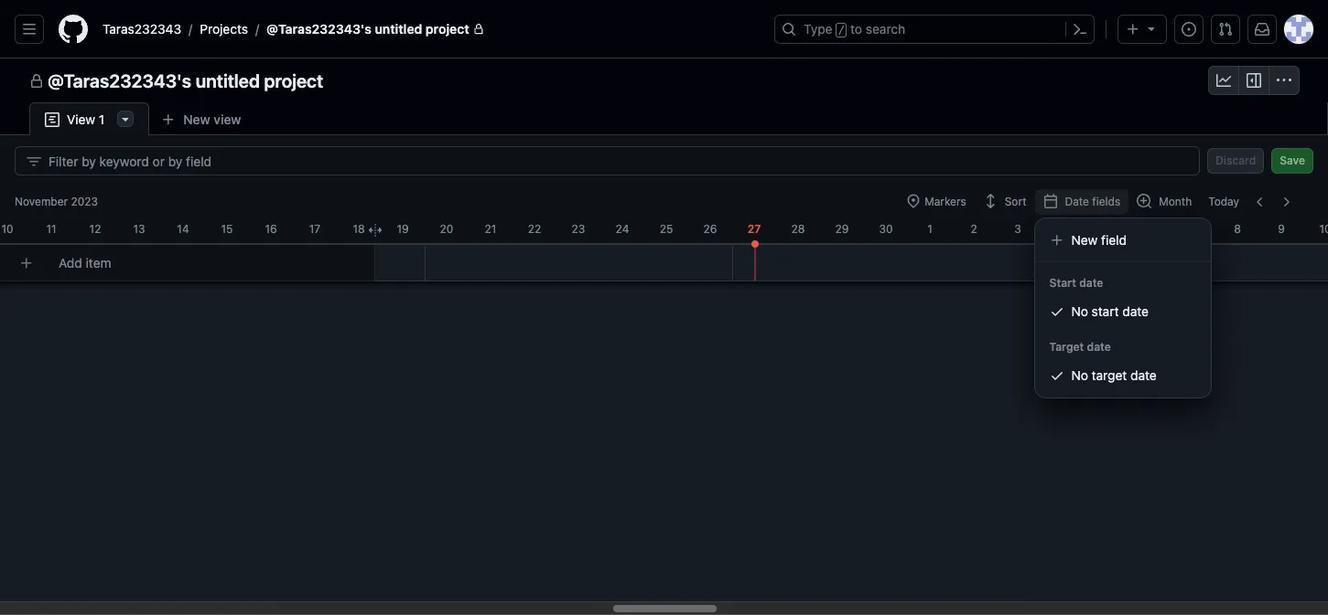 Task type: vqa. For each thing, say whether or not it's contained in the screenshot.
Edit short description image
no



Task type: describe. For each thing, give the bounding box(es) containing it.
sc 9kayk9 0 image inside view filters region
[[27, 154, 41, 169]]

2 horizontal spatial sc 9kayk9 0 image
[[1277, 73, 1291, 88]]

new view
[[183, 111, 241, 127]]

cell inside add item grid
[[751, 241, 758, 248]]

scroll to previous date range image
[[1253, 195, 1268, 210]]

4 column header
[[1040, 216, 1084, 238]]

today
[[1208, 195, 1239, 209]]

month
[[1159, 195, 1192, 209]]

24 column header
[[600, 216, 644, 238]]

9 column header
[[1259, 216, 1303, 238]]

add item
[[59, 255, 111, 271]]

fields
[[1092, 195, 1120, 209]]

plus image
[[1049, 233, 1064, 248]]

/ for taras232343
[[189, 21, 192, 37]]

29 column header
[[820, 216, 864, 238]]

1 inside column header
[[927, 222, 932, 236]]

command palette image
[[1073, 22, 1087, 37]]

date
[[1065, 195, 1089, 209]]

3
[[1014, 222, 1021, 236]]

new view button
[[149, 105, 253, 134]]

tab list containing new view
[[29, 103, 282, 136]]

no target date
[[1071, 368, 1157, 384]]

date fields menu item
[[1035, 189, 1129, 215]]

markers
[[925, 195, 966, 209]]

december 2023 column header
[[897, 187, 1328, 216]]

15
[[221, 222, 233, 236]]

21 column header
[[469, 216, 513, 238]]

1 column header from the left
[[1128, 216, 1172, 238]]

2 10 from the left
[[1319, 222, 1328, 236]]

22
[[528, 222, 541, 236]]

create new item or add existing item image
[[19, 256, 34, 270]]

new for new view
[[183, 111, 210, 127]]

date fields button
[[1035, 189, 1129, 215]]

2 10 column header from the left
[[1303, 216, 1328, 238]]

check image for no target date
[[1049, 369, 1064, 384]]

markers button
[[898, 189, 974, 215]]

4
[[1058, 222, 1065, 236]]

8 column header
[[1215, 216, 1259, 238]]

0 vertical spatial @taras232343's
[[267, 21, 372, 37]]

20 column header
[[425, 216, 469, 238]]

plus image
[[1126, 22, 1140, 37]]

git pull request image
[[1218, 22, 1233, 37]]

add item grid
[[0, 187, 1328, 616]]

taras232343 / projects /
[[103, 21, 259, 37]]

region containing new field
[[1035, 219, 1210, 398]]

new field menu item
[[1042, 226, 1203, 255]]

17
[[309, 222, 321, 236]]

2023 for november 2023
[[71, 195, 98, 209]]

11
[[46, 222, 56, 236]]

16 column header
[[249, 216, 293, 238]]

/ for type
[[838, 24, 845, 37]]

28
[[791, 222, 805, 236]]

sc 9kayk9 0 image down notifications image
[[1247, 73, 1261, 88]]

26 column header
[[688, 216, 732, 238]]

19
[[397, 222, 409, 236]]

2 column header
[[952, 216, 996, 238]]

start
[[1092, 304, 1119, 319]]

projects link
[[192, 15, 255, 44]]

notifications image
[[1255, 22, 1269, 37]]

taras232343
[[103, 21, 181, 37]]

sort
[[1005, 195, 1026, 209]]

untitled inside "project" navigation
[[196, 70, 260, 92]]

13
[[133, 222, 145, 236]]

23 column header
[[556, 216, 600, 238]]

1 horizontal spatial /
[[255, 21, 259, 37]]

18
[[353, 222, 365, 236]]

21
[[485, 222, 496, 236]]

no start date radio item
[[1042, 297, 1203, 327]]

view 1 link
[[29, 103, 149, 136]]

17 column header
[[293, 216, 337, 238]]

issue opened image
[[1182, 22, 1196, 37]]

date fields
[[1065, 195, 1120, 209]]

projects
[[200, 21, 248, 37]]

discard
[[1215, 154, 1256, 167]]

29
[[835, 222, 849, 236]]

triangle down image
[[1144, 21, 1159, 36]]



Task type: locate. For each thing, give the bounding box(es) containing it.
1 horizontal spatial sc 9kayk9 0 image
[[45, 113, 59, 127]]

check image
[[1049, 305, 1064, 319], [1049, 369, 1064, 384]]

field
[[1101, 232, 1127, 248]]

2023 up 2 'column header' at the top
[[964, 195, 992, 209]]

no target date radio item
[[1042, 362, 1203, 391]]

3 column header
[[996, 216, 1040, 238]]

0 horizontal spatial project
[[264, 70, 323, 92]]

type
[[804, 21, 832, 37]]

menu bar
[[898, 189, 1313, 215]]

1 horizontal spatial 10
[[1319, 222, 1328, 236]]

@taras232343's
[[267, 21, 372, 37], [48, 70, 191, 92]]

2 column header from the left
[[1172, 216, 1215, 238]]

sc 9kayk9 0 image inside no sort applied element
[[983, 194, 997, 209]]

30 column header
[[864, 216, 908, 238]]

1 horizontal spatial @taras232343's
[[267, 21, 372, 37]]

/ right projects
[[255, 21, 259, 37]]

to
[[850, 21, 862, 37]]

8
[[1234, 222, 1241, 236]]

item
[[86, 255, 111, 271]]

list containing taras232343
[[95, 15, 763, 44]]

1 right 'view'
[[99, 112, 105, 127]]

target date
[[1049, 340, 1111, 354]]

10 right 9 in the right top of the page
[[1319, 222, 1328, 236]]

no sort applied element
[[983, 193, 1026, 211]]

no for no target date
[[1071, 368, 1088, 384]]

new inside "popup button"
[[183, 111, 210, 127]]

sc 9kayk9 0 image down git pull request icon
[[1216, 73, 1231, 88]]

sort button
[[974, 189, 1035, 215]]

0 horizontal spatial 10 column header
[[0, 216, 29, 238]]

november 2023 column header
[[4, 187, 1322, 216]]

sc 9kayk9 0 image
[[1277, 73, 1291, 88], [29, 74, 44, 89], [45, 113, 59, 127]]

1 vertical spatial no
[[1071, 368, 1088, 384]]

new field
[[1071, 232, 1127, 248]]

@taras232343's untitled project link
[[259, 15, 491, 44]]

1 10 column header from the left
[[0, 216, 29, 238]]

10 left the 11 on the left top of the page
[[1, 222, 13, 236]]

project inside navigation
[[264, 70, 323, 92]]

lock image
[[473, 24, 484, 35]]

untitled up 'view'
[[196, 70, 260, 92]]

0 vertical spatial check image
[[1049, 305, 1064, 319]]

date
[[1079, 276, 1103, 290], [1122, 304, 1149, 319], [1087, 340, 1111, 354], [1130, 368, 1157, 384]]

1 vertical spatial new
[[1071, 232, 1098, 248]]

untitled
[[375, 21, 422, 37], [196, 70, 260, 92]]

november
[[15, 195, 68, 209]]

18 column header
[[337, 216, 381, 238]]

9
[[1278, 222, 1285, 236]]

2023
[[71, 195, 98, 209], [964, 195, 992, 209]]

check image inside 'no start date' radio item
[[1049, 305, 1064, 319]]

0 vertical spatial untitled
[[375, 21, 422, 37]]

1
[[99, 112, 105, 127], [927, 222, 932, 236]]

@taras232343's untitled project inside "project" navigation
[[48, 70, 323, 92]]

1 vertical spatial untitled
[[196, 70, 260, 92]]

12 column header
[[73, 216, 117, 238]]

27
[[747, 222, 761, 236]]

view 1
[[67, 112, 105, 127]]

sc 9kayk9 0 image left 'sort'
[[983, 194, 997, 209]]

view
[[214, 111, 241, 127]]

menu bar inside add item "tab panel"
[[898, 189, 1313, 215]]

0 horizontal spatial 1
[[99, 112, 105, 127]]

11 column header
[[29, 216, 73, 238]]

sc 9kayk9 0 image up november
[[27, 154, 41, 169]]

project
[[426, 21, 469, 37], [264, 70, 323, 92]]

sc 9kayk9 0 image left 'view'
[[45, 113, 59, 127]]

cell
[[751, 241, 758, 248]]

save
[[1280, 154, 1305, 167]]

discard button
[[1207, 148, 1264, 174]]

sc 9kayk9 0 image inside the view 1 link
[[45, 113, 59, 127]]

new inside menu item
[[1071, 232, 1098, 248]]

1 vertical spatial @taras232343's untitled project
[[48, 70, 323, 92]]

sc 9kayk9 0 image up the view 1 link
[[29, 74, 44, 89]]

1 horizontal spatial project
[[426, 21, 469, 37]]

1 2023 from the left
[[71, 195, 98, 209]]

target
[[1049, 340, 1084, 354]]

25 column header
[[644, 216, 688, 238]]

new left 'view'
[[183, 111, 210, 127]]

19 column header
[[381, 216, 425, 238]]

column header
[[1128, 216, 1172, 238], [1172, 216, 1215, 238]]

december
[[908, 195, 961, 209]]

check image down start
[[1049, 305, 1064, 319]]

column header down month
[[1172, 216, 1215, 238]]

0 horizontal spatial @taras232343's
[[48, 70, 191, 92]]

23
[[572, 222, 585, 236]]

add
[[59, 255, 82, 271]]

list
[[95, 15, 763, 44]]

0 vertical spatial no
[[1071, 304, 1088, 319]]

region
[[1035, 219, 1210, 398]]

drag to resize the table column image
[[368, 223, 383, 238]]

5
[[1102, 222, 1109, 236]]

search
[[866, 21, 905, 37]]

@taras232343's untitled project
[[267, 21, 469, 37], [48, 70, 323, 92]]

0 horizontal spatial sc 9kayk9 0 image
[[29, 74, 44, 89]]

/ left to on the top right of page
[[838, 24, 845, 37]]

0 vertical spatial 1
[[99, 112, 105, 127]]

scroll to next date range image
[[1279, 195, 1293, 210]]

no down target date
[[1071, 368, 1088, 384]]

1 no from the top
[[1071, 304, 1088, 319]]

0 vertical spatial new
[[183, 111, 210, 127]]

2 no from the top
[[1071, 368, 1088, 384]]

november 2023
[[15, 195, 98, 209]]

calendar image
[[1043, 194, 1058, 209]]

0 horizontal spatial /
[[189, 21, 192, 37]]

1 down markers popup button
[[927, 222, 932, 236]]

@taras232343's inside "project" navigation
[[48, 70, 191, 92]]

26
[[703, 222, 717, 236]]

2
[[971, 222, 977, 236]]

27 column header
[[732, 216, 776, 238]]

no for no start date
[[1071, 304, 1088, 319]]

0 vertical spatial project
[[426, 21, 469, 37]]

2 2023 from the left
[[964, 195, 992, 209]]

/ left projects
[[189, 21, 192, 37]]

14 column header
[[161, 216, 205, 238]]

check image inside no target date radio item
[[1049, 369, 1064, 384]]

start
[[1049, 276, 1076, 290]]

20
[[440, 222, 453, 236]]

1 horizontal spatial 10 column header
[[1303, 216, 1328, 238]]

menu containing new field
[[1035, 219, 1210, 398]]

homepage image
[[59, 15, 88, 44]]

project navigation
[[0, 59, 1328, 103]]

month button
[[1129, 189, 1200, 215]]

2023 inside column header
[[71, 195, 98, 209]]

target
[[1092, 368, 1127, 384]]

22 column header
[[513, 216, 556, 238]]

check image down target
[[1049, 369, 1064, 384]]

menu bar containing markers
[[898, 189, 1313, 215]]

2023 for december 2023
[[964, 195, 992, 209]]

Start typing to create a draft, or type hashtag to select a repository text field
[[40, 246, 375, 280]]

1 horizontal spatial new
[[1071, 232, 1098, 248]]

30
[[879, 222, 893, 236]]

menu
[[1035, 219, 1210, 398]]

new for new field
[[1071, 232, 1098, 248]]

24
[[616, 222, 629, 236]]

1 horizontal spatial 2023
[[964, 195, 992, 209]]

13 column header
[[117, 216, 161, 238]]

1 10 from the left
[[1, 222, 13, 236]]

sc 9kayk9 0 image up save on the top right of page
[[1277, 73, 1291, 88]]

save button
[[1272, 148, 1313, 174]]

2 horizontal spatial /
[[838, 24, 845, 37]]

column header down month dropdown button
[[1128, 216, 1172, 238]]

0 horizontal spatial untitled
[[196, 70, 260, 92]]

1 vertical spatial 1
[[927, 222, 932, 236]]

2023 up the 12 column header on the top of page
[[71, 195, 98, 209]]

1 horizontal spatial 1
[[927, 222, 932, 236]]

10 column header down november
[[0, 216, 29, 238]]

untitled left lock image
[[375, 21, 422, 37]]

check image for no start date
[[1049, 305, 1064, 319]]

15 column header
[[205, 216, 249, 238]]

1 vertical spatial project
[[264, 70, 323, 92]]

2023 inside column header
[[964, 195, 992, 209]]

new left 5 at the top
[[1071, 232, 1098, 248]]

1 check image from the top
[[1049, 305, 1064, 319]]

today button
[[1200, 189, 1248, 215]]

project inside list
[[426, 21, 469, 37]]

no start date
[[1071, 304, 1149, 319]]

0 horizontal spatial 2023
[[71, 195, 98, 209]]

25
[[660, 222, 673, 236]]

1 column header
[[908, 216, 952, 238]]

type / to search
[[804, 21, 905, 37]]

view options for view 1 image
[[118, 112, 133, 126]]

10
[[1, 222, 13, 236], [1319, 222, 1328, 236]]

14
[[177, 222, 189, 236]]

1 horizontal spatial untitled
[[375, 21, 422, 37]]

Filter by keyword or by field field
[[49, 147, 1184, 175]]

5 column header
[[1084, 216, 1128, 238]]

1 vertical spatial check image
[[1049, 369, 1064, 384]]

/
[[189, 21, 192, 37], [255, 21, 259, 37], [838, 24, 845, 37]]

sc 9kayk9 0 image
[[1216, 73, 1231, 88], [1247, 73, 1261, 88], [27, 154, 41, 169], [983, 194, 997, 209]]

new
[[183, 111, 210, 127], [1071, 232, 1098, 248]]

1 vertical spatial @taras232343's
[[48, 70, 191, 92]]

10 column header right 9 in the right top of the page
[[1303, 216, 1328, 238]]

no left start
[[1071, 304, 1088, 319]]

taras232343 link
[[95, 15, 189, 44]]

december 2023
[[908, 195, 992, 209]]

0 horizontal spatial new
[[183, 111, 210, 127]]

add item tab panel
[[0, 135, 1328, 616]]

28 column header
[[776, 216, 820, 238]]

view filters region
[[15, 146, 1313, 176]]

16
[[265, 222, 277, 236]]

2 check image from the top
[[1049, 369, 1064, 384]]

start date
[[1049, 276, 1103, 290]]

no
[[1071, 304, 1088, 319], [1071, 368, 1088, 384]]

12
[[89, 222, 101, 236]]

10 column header
[[0, 216, 29, 238], [1303, 216, 1328, 238]]

0 horizontal spatial 10
[[1, 222, 13, 236]]

/ inside type / to search
[[838, 24, 845, 37]]

view
[[67, 112, 95, 127]]

0 vertical spatial @taras232343's untitled project
[[267, 21, 469, 37]]

tab list
[[29, 103, 282, 136]]



